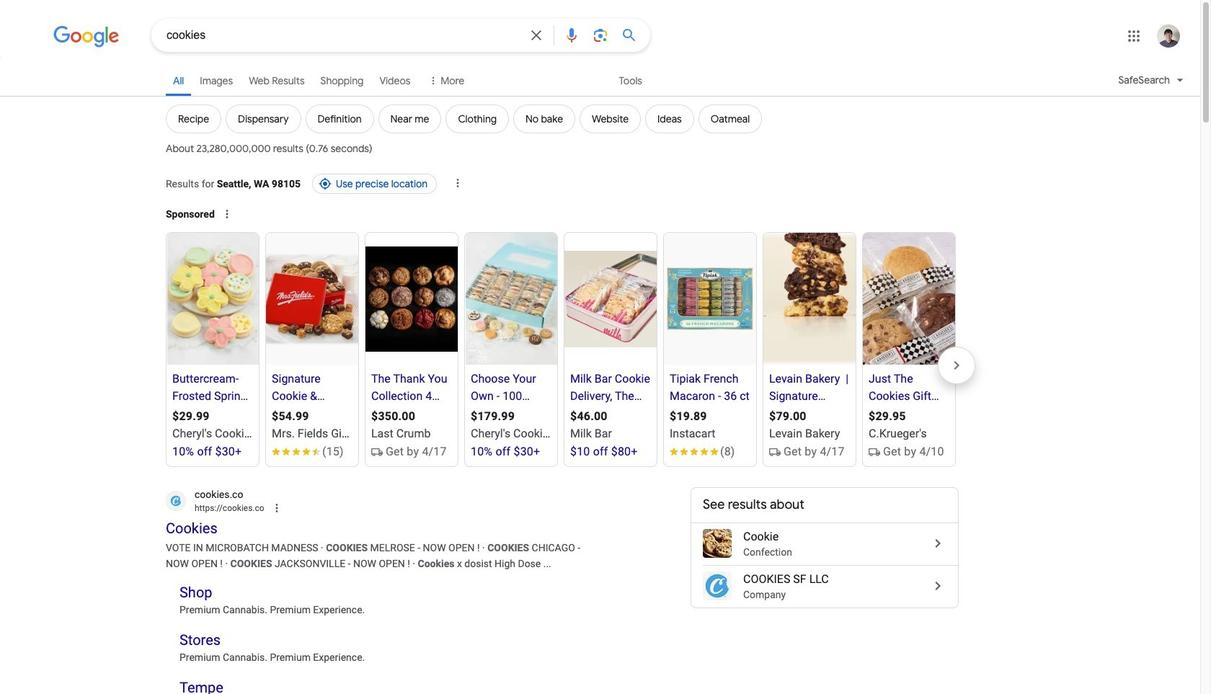 Task type: vqa. For each thing, say whether or not it's contained in the screenshot.
The Image Of Signature Cookie & Brownie Bites Tin | Mrs. Fields
yes



Task type: describe. For each thing, give the bounding box(es) containing it.
image of just the cookies gift box - signature cookie assortment 12 cookies image
[[863, 233, 955, 365]]

from cheryl's cookies element for image of choose your own - 100 cookies by cheryl's cookies
[[471, 427, 555, 441]]

image of milk bar cookie delivery, the cookie faves tin image
[[565, 251, 657, 347]]

google image
[[53, 26, 120, 48]]

(8) total reviews element
[[720, 445, 735, 459]]

image of signature cookie & brownie bites tin | mrs. fields image
[[266, 253, 358, 345]]

from instacart element
[[670, 427, 716, 441]]

rated 4.6 out of 5, image
[[272, 447, 321, 456]]

search by voice image
[[563, 27, 580, 44]]

from c.krueger's element
[[869, 427, 927, 441]]

from last crumb element
[[371, 427, 431, 441]]

from mrs. fields gifts element
[[272, 427, 355, 441]]



Task type: locate. For each thing, give the bounding box(es) containing it.
Search text field
[[167, 27, 519, 45]]

2 from cheryl's cookies element from the left
[[471, 427, 555, 441]]

1 from cheryl's cookies element from the left
[[172, 427, 256, 441]]

from cheryl's cookies element
[[172, 427, 256, 441], [471, 427, 555, 441]]

(15) total reviews element
[[322, 445, 344, 459]]

image of buttercream-frosted spring bow gift box - 12 by cheryl's cookies image
[[167, 233, 258, 365]]

None search field
[[0, 18, 650, 52]]

image of levain bakery ️ | signature cookie assortment gift boxes 12 pk image
[[764, 233, 856, 365]]

None text field
[[195, 502, 264, 515]]

0 horizontal spatial from cheryl's cookies element
[[172, 427, 256, 441]]

image of the thank you collection 4 dozen image
[[366, 246, 458, 352]]

image of tipiak french macaron - 36 ct image
[[667, 255, 754, 343]]

rated 4.8 out of 5, image
[[670, 447, 720, 456]]

from levain bakery element
[[769, 427, 840, 441]]

navigation
[[0, 63, 1201, 99]]

from milk bar element
[[570, 427, 612, 441]]

1 horizontal spatial from cheryl's cookies element
[[471, 427, 555, 441]]

from cheryl's cookies element for image of buttercream-frosted spring bow gift box - 12 by cheryl's cookies
[[172, 427, 256, 441]]

search by image image
[[592, 27, 609, 44]]

image of choose your own - 100 cookies by cheryl's cookies image
[[465, 233, 557, 365]]



